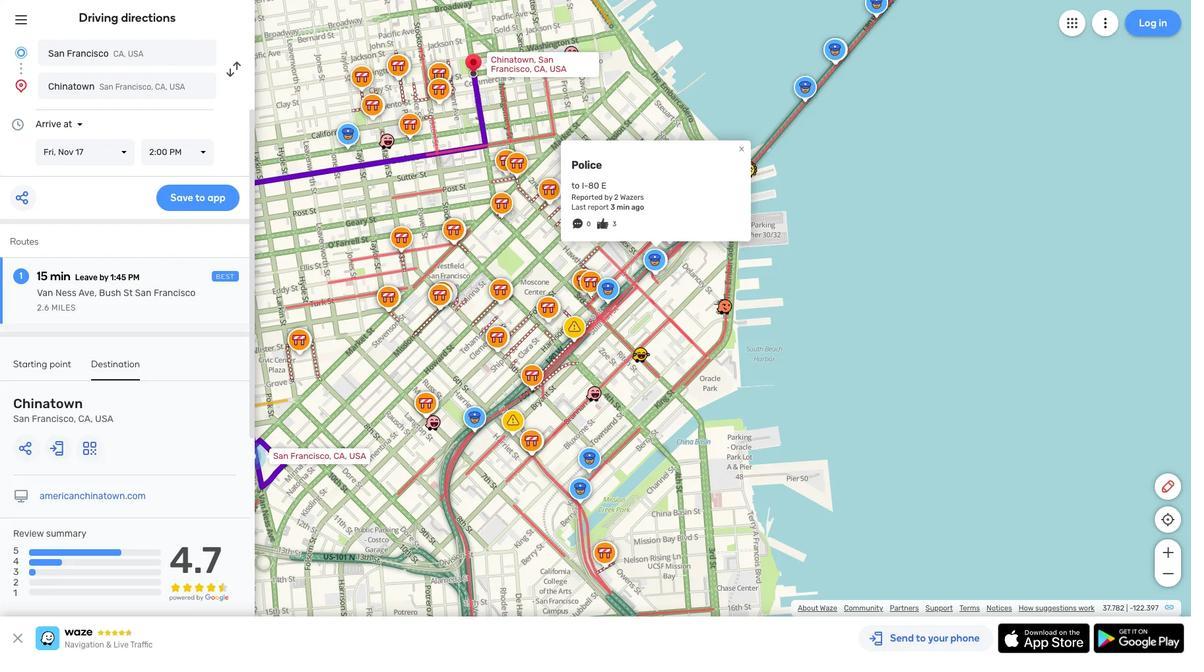 Task type: describe. For each thing, give the bounding box(es) containing it.
3 inside to i-80 e reported by 2 wazers last report 3 min ago
[[611, 203, 615, 212]]

how
[[1019, 605, 1034, 613]]

15 min leave by 1:45 pm
[[37, 269, 140, 284]]

×
[[739, 142, 745, 155]]

starting point
[[13, 359, 71, 370]]

police
[[572, 159, 602, 172]]

reported
[[572, 193, 603, 202]]

san inside van ness ave, bush st san francisco 2.6 miles
[[135, 288, 152, 299]]

37.782
[[1103, 605, 1125, 613]]

zoom out image
[[1160, 566, 1177, 582]]

i-
[[582, 181, 588, 191]]

link image
[[1164, 603, 1175, 613]]

ness
[[55, 288, 76, 299]]

ca, inside chinatown, san francisco, ca, usa
[[534, 64, 548, 74]]

traffic
[[130, 641, 153, 650]]

wazers
[[620, 193, 644, 202]]

0 vertical spatial chinatown
[[48, 81, 95, 92]]

|
[[1127, 605, 1128, 613]]

1:45
[[110, 273, 126, 283]]

x image
[[10, 631, 26, 647]]

location image
[[13, 78, 29, 94]]

2 inside to i-80 e reported by 2 wazers last report 3 min ago
[[614, 193, 619, 202]]

clock image
[[10, 117, 26, 133]]

support
[[926, 605, 953, 613]]

0 horizontal spatial min
[[50, 269, 71, 284]]

van ness ave, bush st san francisco 2.6 miles
[[37, 288, 196, 313]]

san francisco, ca, usa
[[273, 452, 366, 461]]

2 inside "5 4 3 2 1"
[[13, 578, 19, 589]]

1 vertical spatial chinatown san francisco, ca, usa
[[13, 396, 113, 425]]

pencil image
[[1160, 479, 1176, 495]]

destination button
[[91, 359, 140, 381]]

pm inside 15 min leave by 1:45 pm
[[128, 273, 140, 283]]

5
[[13, 546, 19, 557]]

directions
[[121, 11, 176, 25]]

1 inside "5 4 3 2 1"
[[13, 588, 17, 600]]

computer image
[[13, 489, 29, 505]]

miles
[[52, 304, 76, 313]]

e
[[601, 181, 607, 191]]

2:00 pm
[[149, 147, 182, 157]]

&
[[106, 641, 112, 650]]

nov
[[58, 147, 73, 157]]

how suggestions work link
[[1019, 605, 1095, 613]]

navigation & live traffic
[[65, 641, 153, 650]]

last
[[572, 203, 586, 212]]

2:00 pm list box
[[141, 139, 214, 166]]

starting
[[13, 359, 47, 370]]

4
[[13, 557, 19, 568]]

chinatown,
[[491, 55, 536, 65]]

current location image
[[13, 45, 29, 61]]

chinatown, san francisco, ca, usa
[[491, 55, 567, 74]]

1 vertical spatial 3
[[613, 220, 617, 228]]

navigation
[[65, 641, 104, 650]]

francisco, inside chinatown, san francisco, ca, usa
[[491, 64, 532, 74]]

to i-80 e reported by 2 wazers last report 3 min ago
[[572, 181, 645, 212]]

notices
[[987, 605, 1012, 613]]

fri, nov 17 list box
[[36, 139, 135, 166]]

americanchinatown.com
[[40, 491, 146, 502]]

chinatown inside chinatown san francisco, ca, usa
[[13, 396, 83, 412]]

st
[[123, 288, 133, 299]]

live
[[114, 641, 129, 650]]

-
[[1130, 605, 1133, 613]]



Task type: locate. For each thing, give the bounding box(es) containing it.
by inside 15 min leave by 1:45 pm
[[99, 273, 109, 283]]

about
[[798, 605, 819, 613]]

1 horizontal spatial by
[[605, 193, 613, 202]]

0 vertical spatial 2
[[614, 193, 619, 202]]

zoom in image
[[1160, 545, 1177, 561]]

by left 1:45
[[99, 273, 109, 283]]

1 vertical spatial min
[[50, 269, 71, 284]]

notices link
[[987, 605, 1012, 613]]

0 vertical spatial chinatown san francisco, ca, usa
[[48, 81, 185, 92]]

0
[[587, 220, 591, 228]]

pm inside "list box"
[[169, 147, 182, 157]]

review
[[13, 529, 44, 540]]

partners link
[[890, 605, 919, 613]]

1 vertical spatial chinatown
[[13, 396, 83, 412]]

report
[[588, 203, 609, 212]]

0 horizontal spatial 2
[[13, 578, 19, 589]]

ago
[[632, 203, 645, 212]]

2.6
[[37, 304, 49, 313]]

0 horizontal spatial francisco
[[67, 48, 109, 59]]

by down e
[[605, 193, 613, 202]]

1 vertical spatial 2
[[13, 578, 19, 589]]

3 inside "5 4 3 2 1"
[[13, 567, 19, 578]]

driving directions
[[79, 11, 176, 25]]

by inside to i-80 e reported by 2 wazers last report 3 min ago
[[605, 193, 613, 202]]

francisco down driving
[[67, 48, 109, 59]]

support link
[[926, 605, 953, 613]]

2
[[614, 193, 619, 202], [13, 578, 19, 589]]

usa inside chinatown, san francisco, ca, usa
[[550, 64, 567, 74]]

fri,
[[44, 147, 56, 157]]

summary
[[46, 529, 87, 540]]

arrive
[[36, 119, 61, 130]]

point
[[50, 359, 71, 370]]

2 vertical spatial 3
[[13, 567, 19, 578]]

san francisco ca, usa
[[48, 48, 144, 59]]

terms
[[960, 605, 980, 613]]

americanchinatown.com link
[[40, 491, 146, 502]]

× link
[[736, 142, 748, 155]]

0 vertical spatial 1
[[20, 271, 23, 282]]

chinatown san francisco, ca, usa
[[48, 81, 185, 92], [13, 396, 113, 425]]

driving
[[79, 11, 118, 25]]

3
[[611, 203, 615, 212], [613, 220, 617, 228], [13, 567, 19, 578]]

terms link
[[960, 605, 980, 613]]

1 horizontal spatial francisco
[[154, 288, 196, 299]]

pm
[[169, 147, 182, 157], [128, 273, 140, 283]]

122.397
[[1133, 605, 1159, 613]]

pm right 2:00
[[169, 147, 182, 157]]

to
[[572, 181, 580, 191]]

francisco right st at the top left of the page
[[154, 288, 196, 299]]

1 down 4
[[13, 588, 17, 600]]

about waze link
[[798, 605, 838, 613]]

1 horizontal spatial pm
[[169, 147, 182, 157]]

min inside to i-80 e reported by 2 wazers last report 3 min ago
[[617, 203, 630, 212]]

chinatown san francisco, ca, usa down san francisco ca, usa
[[48, 81, 185, 92]]

3 right 0
[[613, 220, 617, 228]]

about waze community partners support terms notices how suggestions work
[[798, 605, 1095, 613]]

0 horizontal spatial 1
[[13, 588, 17, 600]]

by
[[605, 193, 613, 202], [99, 273, 109, 283]]

1 vertical spatial francisco
[[154, 288, 196, 299]]

0 vertical spatial francisco
[[67, 48, 109, 59]]

min up ness
[[50, 269, 71, 284]]

80
[[588, 181, 599, 191]]

2 down 4
[[13, 578, 19, 589]]

ca,
[[113, 50, 126, 59], [534, 64, 548, 74], [155, 83, 168, 92], [78, 414, 93, 425], [334, 452, 347, 461]]

pm right 1:45
[[128, 273, 140, 283]]

0 horizontal spatial pm
[[128, 273, 140, 283]]

0 vertical spatial 3
[[611, 203, 615, 212]]

san
[[48, 48, 65, 59], [539, 55, 554, 65], [99, 83, 113, 92], [135, 288, 152, 299], [13, 414, 30, 425], [273, 452, 289, 461]]

chinatown
[[48, 81, 95, 92], [13, 396, 83, 412]]

ave,
[[78, 288, 97, 299]]

0 vertical spatial pm
[[169, 147, 182, 157]]

francisco,
[[491, 64, 532, 74], [115, 83, 153, 92], [32, 414, 76, 425], [291, 452, 332, 461]]

best
[[216, 273, 235, 281]]

17
[[75, 147, 83, 157]]

francisco
[[67, 48, 109, 59], [154, 288, 196, 299]]

san inside chinatown, san francisco, ca, usa
[[539, 55, 554, 65]]

min
[[617, 203, 630, 212], [50, 269, 71, 284]]

0 horizontal spatial by
[[99, 273, 109, 283]]

routes
[[10, 236, 38, 248]]

leave
[[75, 273, 98, 283]]

2 left wazers
[[614, 193, 619, 202]]

1 horizontal spatial min
[[617, 203, 630, 212]]

starting point button
[[13, 359, 71, 380]]

1 vertical spatial 1
[[13, 588, 17, 600]]

chinatown up at
[[48, 81, 95, 92]]

min down wazers
[[617, 203, 630, 212]]

0 vertical spatial by
[[605, 193, 613, 202]]

partners
[[890, 605, 919, 613]]

37.782 | -122.397
[[1103, 605, 1159, 613]]

chinatown down starting point button
[[13, 396, 83, 412]]

usa
[[128, 50, 144, 59], [550, 64, 567, 74], [169, 83, 185, 92], [95, 414, 113, 425], [349, 452, 366, 461]]

work
[[1079, 605, 1095, 613]]

review summary
[[13, 529, 87, 540]]

usa inside san francisco ca, usa
[[128, 50, 144, 59]]

arrive at
[[36, 119, 72, 130]]

at
[[63, 119, 72, 130]]

community
[[844, 605, 884, 613]]

15
[[37, 269, 48, 284]]

2:00
[[149, 147, 167, 157]]

1 horizontal spatial 2
[[614, 193, 619, 202]]

chinatown san francisco, ca, usa down point
[[13, 396, 113, 425]]

5 4 3 2 1
[[13, 546, 19, 600]]

1 left 15
[[20, 271, 23, 282]]

1
[[20, 271, 23, 282], [13, 588, 17, 600]]

0 vertical spatial min
[[617, 203, 630, 212]]

1 vertical spatial by
[[99, 273, 109, 283]]

destination
[[91, 359, 140, 370]]

suggestions
[[1036, 605, 1077, 613]]

1 horizontal spatial 1
[[20, 271, 23, 282]]

bush
[[99, 288, 121, 299]]

waze
[[820, 605, 838, 613]]

francisco inside van ness ave, bush st san francisco 2.6 miles
[[154, 288, 196, 299]]

van
[[37, 288, 53, 299]]

fri, nov 17
[[44, 147, 83, 157]]

1 vertical spatial pm
[[128, 273, 140, 283]]

3 right 'report'
[[611, 203, 615, 212]]

3 down 5
[[13, 567, 19, 578]]

community link
[[844, 605, 884, 613]]

ca, inside san francisco ca, usa
[[113, 50, 126, 59]]

4.7
[[169, 539, 222, 583]]



Task type: vqa. For each thing, say whether or not it's contained in the screenshot.
"Min" inside the to I-80 E Reported by 2 Wazers Last report 3 min ago
yes



